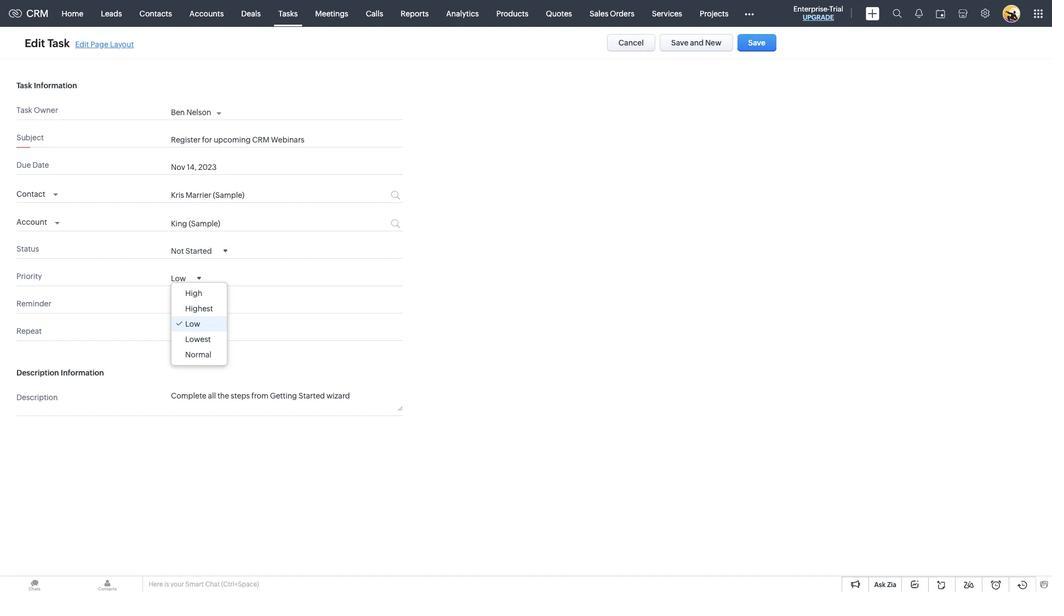 Task type: describe. For each thing, give the bounding box(es) containing it.
chats image
[[0, 577, 69, 592]]

meetings link
[[307, 0, 357, 27]]

tasks
[[279, 9, 298, 18]]

sales
[[590, 9, 609, 18]]

not started
[[171, 247, 212, 255]]

sales orders
[[590, 9, 635, 18]]

account
[[16, 218, 47, 226]]

due date
[[16, 161, 49, 169]]

tasks link
[[270, 0, 307, 27]]

subject
[[16, 133, 44, 142]]

page
[[91, 40, 108, 49]]

accounts link
[[181, 0, 233, 27]]

owner
[[34, 106, 58, 115]]

low inside low field
[[171, 274, 186, 283]]

task owner
[[16, 106, 58, 115]]

ask zia
[[875, 581, 897, 589]]

profile image
[[1003, 5, 1021, 22]]

quotes link
[[538, 0, 581, 27]]

tree containing high
[[172, 283, 227, 365]]

zia
[[888, 581, 897, 589]]

lowest
[[185, 335, 211, 344]]

highest
[[185, 304, 213, 313]]

nelson
[[187, 108, 211, 117]]

description for description
[[16, 393, 58, 402]]

information for description information
[[61, 368, 104, 377]]

task for task information
[[16, 81, 32, 90]]

signals image
[[916, 9, 923, 18]]

edit page layout link
[[75, 40, 134, 49]]

products
[[497, 9, 529, 18]]

ask
[[875, 581, 886, 589]]

quotes
[[546, 9, 572, 18]]

projects link
[[691, 0, 738, 27]]

create menu image
[[866, 7, 880, 20]]

task information
[[16, 81, 77, 90]]

contacts image
[[73, 577, 142, 592]]

crm
[[26, 8, 49, 19]]

repeat
[[16, 327, 42, 335]]

here is your smart chat (ctrl+space)
[[149, 581, 259, 588]]

started
[[186, 247, 212, 255]]

orders
[[610, 9, 635, 18]]

leads
[[101, 9, 122, 18]]

Contact field
[[16, 187, 58, 200]]

1 vertical spatial low
[[185, 320, 200, 328]]

description for description information
[[16, 368, 59, 377]]

contacts
[[140, 9, 172, 18]]

your
[[171, 581, 184, 588]]

not
[[171, 247, 184, 255]]

search element
[[887, 0, 909, 27]]



Task type: vqa. For each thing, say whether or not it's contained in the screenshot.
Products
yes



Task type: locate. For each thing, give the bounding box(es) containing it.
edit task edit page layout
[[25, 36, 134, 49]]

trial
[[830, 5, 844, 13]]

2 description from the top
[[16, 393, 58, 402]]

reports
[[401, 9, 429, 18]]

information for task information
[[34, 81, 77, 90]]

create menu element
[[860, 0, 887, 27]]

1 description from the top
[[16, 368, 59, 377]]

contacts link
[[131, 0, 181, 27]]

1 vertical spatial description
[[16, 393, 58, 402]]

edit
[[25, 36, 45, 49], [75, 40, 89, 49]]

enterprise-trial upgrade
[[794, 5, 844, 21]]

analytics link
[[438, 0, 488, 27]]

priority
[[16, 272, 42, 281]]

reminder
[[16, 299, 51, 308]]

mmm d, yyyy text field
[[171, 163, 368, 172]]

1 horizontal spatial edit
[[75, 40, 89, 49]]

services link
[[644, 0, 691, 27]]

here
[[149, 581, 163, 588]]

home link
[[53, 0, 92, 27]]

date
[[32, 161, 49, 169]]

edit down crm
[[25, 36, 45, 49]]

analytics
[[447, 9, 479, 18]]

description down repeat
[[16, 368, 59, 377]]

home
[[62, 9, 83, 18]]

1 vertical spatial task
[[16, 81, 32, 90]]

calendar image
[[937, 9, 946, 18]]

status
[[16, 244, 39, 253]]

0 horizontal spatial edit
[[25, 36, 45, 49]]

low up the lowest
[[185, 320, 200, 328]]

task
[[47, 36, 70, 49], [16, 81, 32, 90], [16, 106, 32, 115]]

Not Started field
[[171, 246, 227, 255]]

tree
[[172, 283, 227, 365]]

description information
[[16, 368, 104, 377]]

ben
[[171, 108, 185, 117]]

upgrade
[[803, 14, 835, 21]]

profile element
[[997, 0, 1028, 27]]

sales orders link
[[581, 0, 644, 27]]

leads link
[[92, 0, 131, 27]]

deals
[[241, 9, 261, 18]]

task left owner
[[16, 106, 32, 115]]

services
[[652, 9, 683, 18]]

search image
[[893, 9, 903, 18]]

normal
[[185, 350, 212, 359]]

description
[[16, 368, 59, 377], [16, 393, 58, 402]]

1 vertical spatial information
[[61, 368, 104, 377]]

smart
[[186, 581, 204, 588]]

0 vertical spatial information
[[34, 81, 77, 90]]

calls
[[366, 9, 383, 18]]

chat
[[205, 581, 220, 588]]

meetings
[[315, 9, 349, 18]]

enterprise-
[[794, 5, 830, 13]]

0 vertical spatial low
[[171, 274, 186, 283]]

low
[[171, 274, 186, 283], [185, 320, 200, 328]]

high
[[185, 289, 202, 298]]

layout
[[110, 40, 134, 49]]

Low field
[[171, 273, 201, 283]]

task for task owner
[[16, 106, 32, 115]]

contact
[[16, 190, 45, 198]]

0 vertical spatial task
[[47, 36, 70, 49]]

None text field
[[171, 135, 403, 144], [171, 191, 350, 200], [171, 219, 350, 228], [171, 135, 403, 144], [171, 191, 350, 200], [171, 219, 350, 228]]

products link
[[488, 0, 538, 27]]

low up high
[[171, 274, 186, 283]]

task up task owner
[[16, 81, 32, 90]]

projects
[[700, 9, 729, 18]]

signals element
[[909, 0, 930, 27]]

Complete all the steps from Getting Started wizard text field
[[171, 391, 403, 411]]

calls link
[[357, 0, 392, 27]]

ben nelson
[[171, 108, 211, 117]]

crm link
[[9, 8, 49, 19]]

Account field
[[16, 215, 60, 228]]

2 vertical spatial task
[[16, 106, 32, 115]]

due
[[16, 161, 31, 169]]

(ctrl+space)
[[221, 581, 259, 588]]

0 vertical spatial description
[[16, 368, 59, 377]]

is
[[164, 581, 169, 588]]

reports link
[[392, 0, 438, 27]]

None button
[[607, 34, 656, 52], [660, 34, 733, 52], [738, 34, 777, 52], [607, 34, 656, 52], [660, 34, 733, 52], [738, 34, 777, 52]]

deals link
[[233, 0, 270, 27]]

description down description information
[[16, 393, 58, 402]]

edit left page
[[75, 40, 89, 49]]

edit inside edit task edit page layout
[[75, 40, 89, 49]]

task down home
[[47, 36, 70, 49]]

accounts
[[190, 9, 224, 18]]

information
[[34, 81, 77, 90], [61, 368, 104, 377]]

Other Modules field
[[738, 5, 761, 22]]



